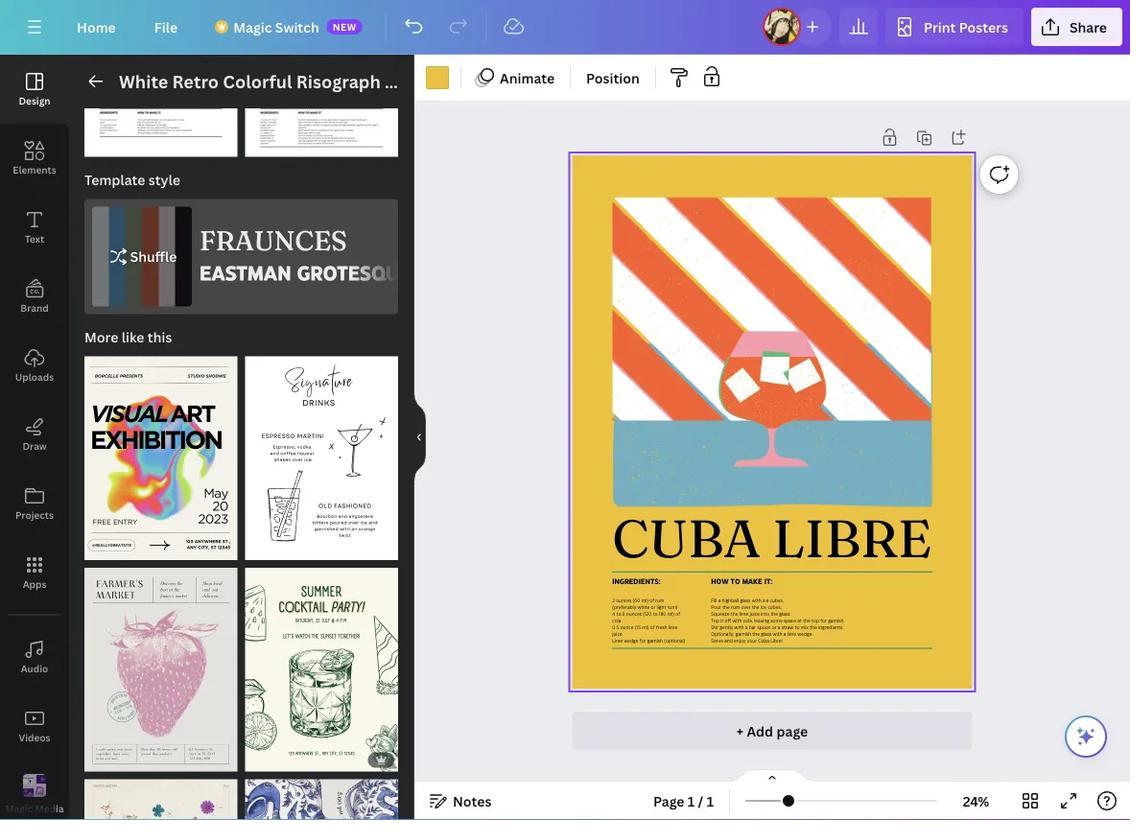 Task type: vqa. For each thing, say whether or not it's contained in the screenshot.
Draw button
yes



Task type: locate. For each thing, give the bounding box(es) containing it.
ivory minimal visual art exhibition poster image
[[84, 356, 237, 560]]

print posters button
[[885, 8, 1023, 46]]

libre
[[772, 506, 932, 570]]

wedge.
[[797, 631, 813, 637]]

garnish inside fill a highball glass with ice cubes. pour the rum over the ice cubes. squeeze the lime juice into the glass. top it off with cola, leaving some space at the top for garnish. stir gently with a bar spoon or a straw to mix the ingredients. optionally, garnish the glass with a lime wedge. serve and enjoy your cuba libre!
[[736, 631, 751, 637]]

magic for magic switch
[[233, 18, 272, 36]]

1 horizontal spatial glass
[[761, 631, 771, 637]]

canva assistant image
[[1074, 725, 1097, 748]]

ml) up white
[[641, 598, 648, 604]]

for right top
[[820, 618, 827, 624]]

1 vertical spatial cubes.
[[768, 605, 782, 610]]

to
[[731, 577, 740, 586], [616, 611, 621, 617], [653, 611, 658, 617], [795, 625, 799, 631]]

rum inside "2 ounces (60 ml) of rum (preferably white or light rum) 4 to 6 ounces (120 to 180 ml) of cola 0.5 ounce (15 ml) of fresh lime juice lime wedge for garnish (optional)"
[[655, 598, 664, 604]]

1 vertical spatial for
[[640, 638, 646, 644]]

this
[[147, 328, 172, 346]]

1 horizontal spatial white retro colorful risograph illustrated cocktail poster image
[[245, 0, 398, 157]]

0 vertical spatial garnish
[[736, 631, 751, 637]]

cuba
[[612, 506, 761, 570]]

1 vertical spatial or
[[772, 625, 777, 631]]

or left light
[[651, 605, 655, 610]]

lime
[[739, 611, 748, 617], [668, 625, 677, 631], [787, 631, 796, 637]]

juice up lime
[[612, 631, 622, 637]]

beige and green vintage summer party poster image
[[245, 568, 398, 772]]

make
[[742, 577, 762, 586]]

highball
[[722, 598, 739, 604]]

rum down highball
[[731, 605, 740, 610]]

ingredients.
[[818, 625, 844, 631]]

+ add page button
[[572, 712, 972, 750]]

0 horizontal spatial white retro colorful risograph illustrated cocktail poster image
[[84, 0, 237, 157]]

a left bar
[[745, 625, 748, 631]]

the up some
[[771, 611, 778, 617]]

glass down spoon
[[761, 631, 771, 637]]

cuba libre
[[612, 506, 932, 570]]

of
[[650, 598, 654, 604], [676, 611, 680, 617], [650, 625, 655, 631]]

squeeze
[[711, 611, 730, 617]]

1 vertical spatial juice
[[612, 631, 622, 637]]

1 vertical spatial of
[[676, 611, 680, 617]]

1 horizontal spatial or
[[772, 625, 777, 631]]

home link
[[61, 8, 131, 46]]

mix
[[801, 625, 809, 631]]

the up mix
[[803, 618, 810, 624]]

to down the at on the bottom of page
[[795, 625, 799, 631]]

1 horizontal spatial magic
[[233, 18, 272, 36]]

1 vertical spatial magic
[[5, 802, 33, 815]]

0 horizontal spatial lime
[[668, 625, 677, 631]]

fraunces
[[200, 224, 347, 257]]

new
[[333, 20, 357, 33]]

1 left /
[[688, 792, 695, 810]]

1 horizontal spatial garnish
[[736, 631, 751, 637]]

garnish down fresh
[[647, 638, 663, 644]]

and
[[725, 638, 733, 644]]

gently
[[720, 625, 733, 631]]

home
[[77, 18, 116, 36]]

ml) right (15
[[642, 625, 649, 631]]

cream white vintage pressed flower poster group
[[84, 768, 237, 820]]

bar
[[749, 625, 756, 631]]

risograph
[[296, 70, 381, 93]]

1 vertical spatial lime
[[668, 625, 677, 631]]

ml)
[[641, 598, 648, 604], [667, 611, 674, 617], [642, 625, 649, 631]]

juice
[[750, 611, 760, 617], [612, 631, 622, 637]]

or inside "2 ounces (60 ml) of rum (preferably white or light rum) 4 to 6 ounces (120 to 180 ml) of cola 0.5 ounce (15 ml) of fresh lime juice lime wedge for garnish (optional)"
[[651, 605, 655, 610]]

1 horizontal spatial rum
[[731, 605, 740, 610]]

0 horizontal spatial garnish
[[647, 638, 663, 644]]

media
[[35, 802, 64, 815]]

1 white retro colorful risograph illustrated cocktail poster element from the left
[[84, 0, 237, 157]]

to inside fill a highball glass with ice cubes. pour the rum over the ice cubes. squeeze the lime juice into the glass. top it off with cola, leaving some space at the top for garnish. stir gently with a bar spoon or a straw to mix the ingredients. optionally, garnish the glass with a lime wedge. serve and enjoy your cuba libre!
[[795, 625, 799, 631]]

0.5
[[612, 625, 619, 631]]

0 horizontal spatial for
[[640, 638, 646, 644]]

lime down straw
[[787, 631, 796, 637]]

videos
[[19, 731, 50, 744]]

0 horizontal spatial white retro colorful risograph illustrated cocktail poster element
[[84, 0, 237, 157]]

style
[[148, 171, 180, 189]]

0 horizontal spatial rum
[[655, 598, 664, 604]]

cubes. up "into"
[[768, 605, 782, 610]]

over
[[741, 605, 751, 610]]

1 vertical spatial rum
[[731, 605, 740, 610]]

or inside fill a highball glass with ice cubes. pour the rum over the ice cubes. squeeze the lime juice into the glass. top it off with cola, leaving some space at the top for garnish. stir gently with a bar spoon or a straw to mix the ingredients. optionally, garnish the glass with a lime wedge. serve and enjoy your cuba libre!
[[772, 625, 777, 631]]

magic media button
[[0, 761, 69, 820]]

with right off
[[732, 618, 742, 624]]

rum up light
[[655, 598, 664, 604]]

draw button
[[0, 400, 69, 469]]

0 vertical spatial juice
[[750, 611, 760, 617]]

more like this
[[84, 328, 172, 346]]

optionally,
[[711, 631, 734, 637]]

(60
[[633, 598, 640, 604]]

2
[[612, 598, 615, 604]]

0 vertical spatial or
[[651, 605, 655, 610]]

ml) down rum)
[[667, 611, 674, 617]]

white retro colorful risograph illustrated cocktail poster element
[[84, 0, 237, 157], [245, 0, 398, 157]]

juice inside fill a highball glass with ice cubes. pour the rum over the ice cubes. squeeze the lime juice into the glass. top it off with cola, leaving some space at the top for garnish. stir gently with a bar spoon or a straw to mix the ingredients. optionally, garnish the glass with a lime wedge. serve and enjoy your cuba libre!
[[750, 611, 760, 617]]

like
[[122, 328, 144, 346]]

1 white retro colorful risograph illustrated cocktail poster image from the left
[[84, 0, 237, 157]]

file button
[[139, 8, 193, 46]]

with up "into"
[[752, 598, 761, 604]]

1 right /
[[707, 792, 714, 810]]

0 vertical spatial rum
[[655, 598, 664, 604]]

0 vertical spatial glass
[[740, 598, 750, 604]]

lime down 'over'
[[739, 611, 748, 617]]

0 horizontal spatial juice
[[612, 631, 622, 637]]

0 horizontal spatial glass
[[740, 598, 750, 604]]

2 vertical spatial lime
[[787, 631, 796, 637]]

lime right fresh
[[668, 625, 677, 631]]

of left fresh
[[650, 625, 655, 631]]

of down rum)
[[676, 611, 680, 617]]

1 vertical spatial garnish
[[647, 638, 663, 644]]

a
[[718, 598, 721, 604], [745, 625, 748, 631], [778, 625, 780, 631], [783, 631, 786, 637]]

ounces up (preferably
[[616, 598, 632, 604]]

fill a highball glass with ice cubes. pour the rum over the ice cubes. squeeze the lime juice into the glass. top it off with cola, leaving some space at the top for garnish. stir gently with a bar spoon or a straw to mix the ingredients. optionally, garnish the glass with a lime wedge. serve and enjoy your cuba libre!
[[711, 598, 845, 644]]

0 vertical spatial for
[[820, 618, 827, 624]]

page 1 / 1
[[653, 792, 714, 810]]

#f1c116 image
[[426, 66, 449, 89], [426, 66, 449, 89]]

0 horizontal spatial magic
[[5, 802, 33, 815]]

or down some
[[772, 625, 777, 631]]

ice
[[762, 598, 769, 604], [761, 605, 767, 610]]

0 horizontal spatial 1
[[688, 792, 695, 810]]

magic left media
[[5, 802, 33, 815]]

1 horizontal spatial white retro colorful risograph illustrated cocktail poster element
[[245, 0, 398, 157]]

share
[[1069, 18, 1107, 36]]

of up white
[[650, 598, 654, 604]]

audio button
[[0, 623, 69, 692]]

2 white retro colorful risograph illustrated cocktail poster element from the left
[[245, 0, 398, 157]]

magic switch
[[233, 18, 319, 36]]

magic inside main menu bar
[[233, 18, 272, 36]]

it
[[721, 618, 724, 624]]

stir
[[711, 625, 718, 631]]

animate button
[[469, 62, 562, 93]]

beige and green vintage summer party poster group
[[245, 556, 398, 772]]

a down some
[[778, 625, 780, 631]]

to left '6'
[[616, 611, 621, 617]]

ounces right '6'
[[626, 611, 642, 617]]

the
[[722, 605, 730, 610], [752, 605, 759, 610], [731, 611, 738, 617], [771, 611, 778, 617], [803, 618, 810, 624], [810, 625, 817, 631], [752, 631, 760, 637]]

0 horizontal spatial or
[[651, 605, 655, 610]]

straw
[[782, 625, 794, 631]]

for right wedge
[[640, 638, 646, 644]]

garnish up enjoy
[[736, 631, 751, 637]]

0 vertical spatial lime
[[739, 611, 748, 617]]

share button
[[1031, 8, 1122, 46]]

glass up 'over'
[[740, 598, 750, 604]]

libre!
[[771, 638, 783, 644]]

magic inside button
[[5, 802, 33, 815]]

garnish.
[[828, 618, 845, 624]]

position
[[586, 69, 640, 87]]

6
[[622, 611, 625, 617]]

white retro colorful risograph illustrated cocktail poster image
[[84, 0, 237, 157], [245, 0, 398, 157]]

2 white retro colorful risograph illustrated cocktail poster image from the left
[[245, 0, 398, 157]]

0 vertical spatial magic
[[233, 18, 272, 36]]

24%
[[963, 792, 989, 810]]

a down straw
[[783, 631, 786, 637]]

it:
[[764, 577, 773, 586]]

the down top
[[810, 625, 817, 631]]

uploads button
[[0, 331, 69, 400]]

1 horizontal spatial for
[[820, 618, 827, 624]]

cubes.
[[770, 598, 784, 604], [768, 605, 782, 610]]

magic
[[233, 18, 272, 36], [5, 802, 33, 815]]

1 horizontal spatial lime
[[739, 611, 748, 617]]

1 vertical spatial ounces
[[626, 611, 642, 617]]

with
[[752, 598, 761, 604], [732, 618, 742, 624], [734, 625, 744, 631], [773, 631, 782, 637]]

juice up cola, at the bottom of the page
[[750, 611, 760, 617]]

magic left switch
[[233, 18, 272, 36]]

1 horizontal spatial juice
[[750, 611, 760, 617]]

blue beige illustrated ceramic art workshop poster image
[[245, 780, 398, 820]]

1 1 from the left
[[688, 792, 695, 810]]

design
[[19, 94, 50, 107]]

/
[[698, 792, 703, 810]]

file
[[154, 18, 178, 36]]

cubes. up "glass." on the right of page
[[770, 598, 784, 604]]

page
[[777, 722, 808, 740]]

with up libre!
[[773, 631, 782, 637]]

0 vertical spatial ice
[[762, 598, 769, 604]]

serve
[[711, 638, 723, 644]]

fill
[[711, 598, 717, 604]]

the down highball
[[722, 605, 730, 610]]

2 vertical spatial of
[[650, 625, 655, 631]]

1 horizontal spatial 1
[[707, 792, 714, 810]]



Task type: describe. For each thing, give the bounding box(es) containing it.
garnish inside "2 ounces (60 ml) of rum (preferably white or light rum) 4 to 6 ounces (120 to 180 ml) of cola 0.5 ounce (15 ml) of fresh lime juice lime wedge for garnish (optional)"
[[647, 638, 663, 644]]

elements
[[13, 163, 56, 176]]

cola,
[[743, 618, 753, 624]]

blue beige illustrated ceramic art workshop poster group
[[245, 768, 398, 820]]

hide image
[[413, 391, 426, 483]]

notes button
[[422, 786, 499, 816]]

rum)
[[667, 605, 678, 610]]

ingredients: how to make it:
[[612, 577, 773, 586]]

magic for magic media
[[5, 802, 33, 815]]

black and white minimalist signature drinks poster group
[[245, 345, 398, 560]]

glass.
[[779, 611, 791, 617]]

24% button
[[945, 786, 1007, 816]]

(optional)
[[664, 638, 685, 644]]

page
[[653, 792, 684, 810]]

design button
[[0, 55, 69, 124]]

audio
[[21, 662, 48, 675]]

projects
[[15, 508, 54, 521]]

ingredients:
[[612, 577, 661, 586]]

the down bar
[[752, 631, 760, 637]]

poster
[[550, 70, 605, 93]]

1 vertical spatial glass
[[761, 631, 771, 637]]

+ add page
[[736, 722, 808, 740]]

your
[[747, 638, 757, 644]]

1 vertical spatial ml)
[[667, 611, 674, 617]]

4
[[612, 611, 615, 617]]

2 horizontal spatial lime
[[787, 631, 796, 637]]

side panel tab list
[[0, 55, 69, 820]]

brand
[[20, 301, 49, 314]]

switch
[[275, 18, 319, 36]]

draw
[[22, 439, 47, 452]]

wedge
[[624, 638, 638, 644]]

magic media
[[5, 802, 64, 815]]

videos button
[[0, 692, 69, 761]]

off
[[725, 618, 731, 624]]

pale pink ivory simple minimalistic farmers market poster image
[[84, 568, 237, 772]]

uploads
[[15, 370, 54, 383]]

juice inside "2 ounces (60 ml) of rum (preferably white or light rum) 4 to 6 ounces (120 to 180 ml) of cola 0.5 ounce (15 ml) of fresh lime juice lime wedge for garnish (optional)"
[[612, 631, 622, 637]]

spoon
[[757, 625, 771, 631]]

white retro colorful risograph illustrated cocktail poster
[[119, 70, 605, 93]]

with down cola, at the bottom of the page
[[734, 625, 744, 631]]

0 vertical spatial ml)
[[641, 598, 648, 604]]

grotesque
[[297, 262, 411, 286]]

0 vertical spatial of
[[650, 598, 654, 604]]

fresh
[[656, 625, 667, 631]]

into
[[761, 611, 769, 617]]

text button
[[0, 193, 69, 262]]

position button
[[579, 62, 647, 93]]

eastman
[[200, 262, 291, 286]]

for inside fill a highball glass with ice cubes. pour the rum over the ice cubes. squeeze the lime juice into the glass. top it off with cola, leaving some space at the top for garnish. stir gently with a bar spoon or a straw to mix the ingredients. optionally, garnish the glass with a lime wedge. serve and enjoy your cuba libre!
[[820, 618, 827, 624]]

ivory minimal visual art exhibition poster group
[[84, 345, 237, 560]]

black and white minimalist signature drinks poster image
[[245, 356, 398, 560]]

(15
[[635, 625, 641, 631]]

print
[[924, 18, 956, 36]]

2 vertical spatial ml)
[[642, 625, 649, 631]]

1 vertical spatial ice
[[761, 605, 767, 610]]

top
[[812, 618, 819, 624]]

at
[[797, 618, 802, 624]]

180
[[659, 611, 666, 617]]

add
[[747, 722, 773, 740]]

text
[[25, 232, 44, 245]]

space
[[784, 618, 796, 624]]

for inside "2 ounces (60 ml) of rum (preferably white or light rum) 4 to 6 ounces (120 to 180 ml) of cola 0.5 ounce (15 ml) of fresh lime juice lime wedge for garnish (optional)"
[[640, 638, 646, 644]]

cream white vintage pressed flower poster image
[[84, 780, 237, 820]]

light
[[657, 605, 666, 610]]

apps
[[23, 577, 46, 590]]

top
[[711, 618, 719, 624]]

pale pink ivory simple minimalistic farmers market poster group
[[84, 556, 237, 772]]

(120
[[643, 611, 652, 617]]

notes
[[453, 792, 492, 810]]

lime
[[612, 638, 623, 644]]

illustrated
[[385, 70, 473, 93]]

animate
[[500, 69, 555, 87]]

more
[[84, 328, 118, 346]]

2 ounces (60 ml) of rum (preferably white or light rum) 4 to 6 ounces (120 to 180 ml) of cola 0.5 ounce (15 ml) of fresh lime juice lime wedge for garnish (optional)
[[612, 598, 685, 644]]

main menu bar
[[0, 0, 1130, 55]]

a right fill on the bottom right of the page
[[718, 598, 721, 604]]

some
[[771, 618, 782, 624]]

the up off
[[731, 611, 738, 617]]

apps button
[[0, 538, 69, 607]]

enjoy
[[734, 638, 746, 644]]

colorful
[[223, 70, 292, 93]]

(preferably
[[612, 605, 636, 610]]

lime inside "2 ounces (60 ml) of rum (preferably white or light rum) 4 to 6 ounces (120 to 180 ml) of cola 0.5 ounce (15 ml) of fresh lime juice lime wedge for garnish (optional)"
[[668, 625, 677, 631]]

leaving
[[754, 618, 769, 624]]

print posters
[[924, 18, 1008, 36]]

posters
[[959, 18, 1008, 36]]

template style
[[84, 171, 180, 189]]

to right how
[[731, 577, 740, 586]]

0 vertical spatial ounces
[[616, 598, 632, 604]]

white
[[638, 605, 650, 610]]

rum inside fill a highball glass with ice cubes. pour the rum over the ice cubes. squeeze the lime juice into the glass. top it off with cola, leaving some space at the top for garnish. stir gently with a bar spoon or a straw to mix the ingredients. optionally, garnish the glass with a lime wedge. serve and enjoy your cuba libre!
[[731, 605, 740, 610]]

the right 'over'
[[752, 605, 759, 610]]

ounce
[[620, 625, 634, 631]]

to left 180
[[653, 611, 658, 617]]

0 vertical spatial cubes.
[[770, 598, 784, 604]]

show pages image
[[726, 768, 818, 784]]

elements button
[[0, 124, 69, 193]]

+
[[736, 722, 744, 740]]

white
[[119, 70, 168, 93]]

cocktail
[[477, 70, 546, 93]]

cuba
[[758, 638, 769, 644]]

2 1 from the left
[[707, 792, 714, 810]]

cola
[[612, 618, 621, 624]]

retro
[[172, 70, 219, 93]]



